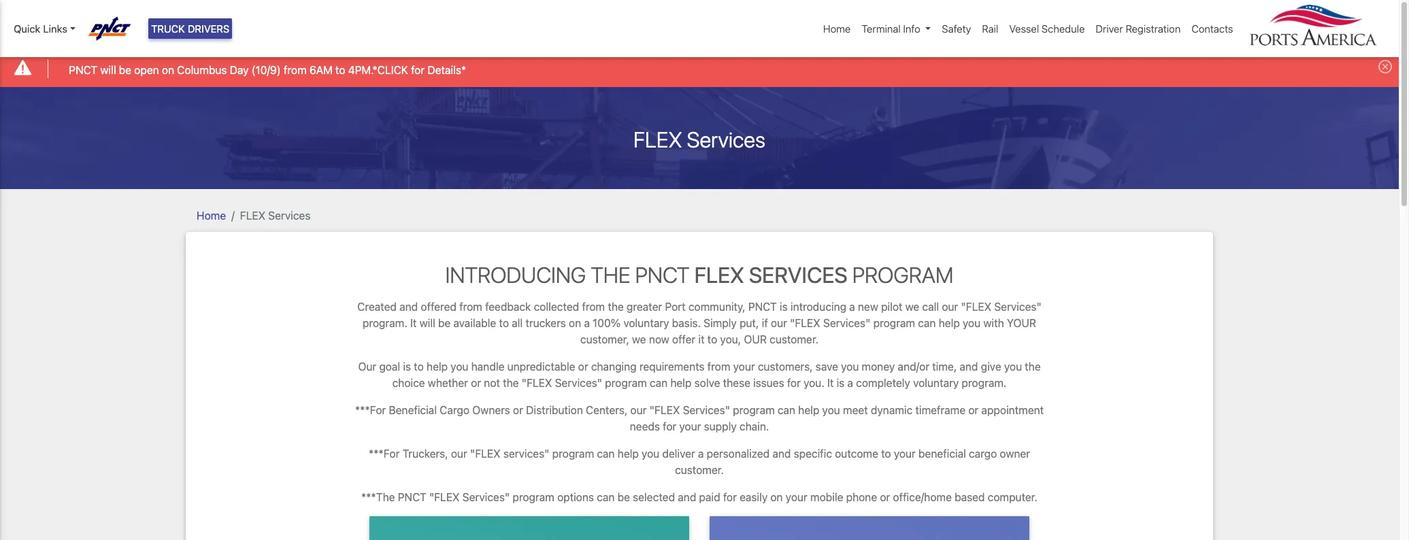 Task type: vqa. For each thing, say whether or not it's contained in the screenshot.
the topmost we
yes



Task type: describe. For each thing, give the bounding box(es) containing it.
services"
[[504, 448, 550, 460]]

handle
[[472, 361, 505, 373]]

money
[[862, 361, 895, 373]]

easily
[[740, 492, 768, 504]]

greater
[[627, 301, 663, 313]]

pnct will be open on columbus day (10/9) from 6am to 4pm.*click for details* link
[[69, 62, 466, 78]]

it inside created and offered from feedback collected from the greater port community, pnct is introducing a new pilot we call our "flex services" program. it will be available to all truckers on a 100% voluntary basis. simply put, if our "flex services" program can help you with your customer, we now offer it to you, our customer.
[[410, 317, 417, 329]]

pnct up port
[[636, 262, 690, 288]]

is inside created and offered from feedback collected from the greater port community, pnct is introducing a new pilot we call our "flex services" program. it will be available to all truckers on a 100% voluntary basis. simply put, if our "flex services" program can help you with your customer, we now offer it to you, our customer.
[[780, 301, 788, 313]]

1 vertical spatial services
[[268, 209, 311, 222]]

cargo
[[440, 404, 470, 417]]

chain.
[[740, 421, 769, 433]]

changing
[[591, 361, 637, 373]]

***for truckers, our "flex services" program can help you deliver a personalized and specific outcome to your beneficial cargo owner customer.
[[369, 448, 1031, 477]]

or right owners
[[513, 404, 523, 417]]

community,
[[689, 301, 746, 313]]

basis.
[[672, 317, 701, 329]]

whether
[[428, 377, 468, 389]]

mobile
[[811, 492, 844, 504]]

safety
[[942, 22, 972, 35]]

services" up the your on the bottom right
[[995, 301, 1042, 313]]

not
[[484, 377, 500, 389]]

for inside "***for beneficial cargo owners or distribution centers, our "flex services" program can help you meet dynamic timeframe or appointment needs for your supply chain."
[[663, 421, 677, 433]]

completely
[[857, 377, 911, 389]]

0 horizontal spatial home
[[197, 209, 226, 222]]

driver registration link
[[1091, 16, 1187, 42]]

truck
[[151, 22, 185, 35]]

you inside "***for beneficial cargo owners or distribution centers, our "flex services" program can help you meet dynamic timeframe or appointment needs for your supply chain."
[[823, 404, 841, 417]]

terminal info link
[[857, 16, 937, 42]]

all
[[512, 317, 523, 329]]

you.
[[804, 377, 825, 389]]

pnct right ***the
[[398, 492, 427, 504]]

it inside our goal is to help you handle unpredictable or changing requirements from your customers, save you money and/or time, and give you the choice whether or not the "flex services" program can help solve these issues for you. it is a completely voluntary program.
[[828, 377, 834, 389]]

links
[[43, 22, 67, 35]]

based
[[955, 492, 985, 504]]

2 vertical spatial flex
[[695, 262, 745, 288]]

rail link
[[977, 16, 1004, 42]]

collected
[[534, 301, 579, 313]]

"flex up with in the bottom of the page
[[962, 301, 992, 313]]

terminal
[[862, 22, 901, 35]]

customers,
[[758, 361, 813, 373]]

put,
[[740, 317, 759, 329]]

from up available
[[460, 301, 483, 313]]

be inside pnct will be open on columbus day (10/9) from 6am to 4pm.*click for details* link
[[119, 64, 131, 76]]

new
[[858, 301, 879, 313]]

phone
[[847, 492, 878, 504]]

info
[[904, 22, 921, 35]]

services" inside our goal is to help you handle unpredictable or changing requirements from your customers, save you money and/or time, and give you the choice whether or not the "flex services" program can help solve these issues for you. it is a completely voluntary program.
[[555, 377, 603, 389]]

computer.
[[988, 492, 1038, 504]]

help inside created and offered from feedback collected from the greater port community, pnct is introducing a new pilot we call our "flex services" program. it will be available to all truckers on a 100% voluntary basis. simply put, if our "flex services" program can help you with your customer, we now offer it to you, our customer.
[[939, 317, 960, 329]]

***for beneficial cargo owners or distribution centers, our "flex services" program can help you meet dynamic timeframe or appointment needs for your supply chain.
[[355, 404, 1044, 433]]

and inside our goal is to help you handle unpredictable or changing requirements from your customers, save you money and/or time, and give you the choice whether or not the "flex services" program can help solve these issues for you. it is a completely voluntary program.
[[960, 361, 979, 373]]

***for for ***for truckers, our "flex services" program can help you deliver a personalized and specific outcome to your beneficial cargo owner customer.
[[369, 448, 400, 460]]

quick
[[14, 22, 40, 35]]

and inside created and offered from feedback collected from the greater port community, pnct is introducing a new pilot we call our "flex services" program. it will be available to all truckers on a 100% voluntary basis. simply put, if our "flex services" program can help you with your customer, we now offer it to you, our customer.
[[400, 301, 418, 313]]

to right it
[[708, 334, 718, 346]]

can inside ***for truckers, our "flex services" program can help you deliver a personalized and specific outcome to your beneficial cargo owner customer.
[[597, 448, 615, 460]]

***the
[[362, 492, 395, 504]]

beneficial
[[919, 448, 967, 460]]

day
[[230, 64, 249, 76]]

program left options
[[513, 492, 555, 504]]

"flex inside ***for truckers, our "flex services" program can help you deliver a personalized and specific outcome to your beneficial cargo owner customer.
[[470, 448, 501, 460]]

program inside ***for truckers, our "flex services" program can help you deliver a personalized and specific outcome to your beneficial cargo owner customer.
[[553, 448, 594, 460]]

truck drivers link
[[148, 18, 232, 39]]

voluntary inside created and offered from feedback collected from the greater port community, pnct is introducing a new pilot we call our "flex services" program. it will be available to all truckers on a 100% voluntary basis. simply put, if our "flex services" program can help you with your customer, we now offer it to you, our customer.
[[624, 317, 670, 329]]

for inside our goal is to help you handle unpredictable or changing requirements from your customers, save you money and/or time, and give you the choice whether or not the "flex services" program can help solve these issues for you. it is a completely voluntary program.
[[788, 377, 801, 389]]

your left mobile
[[786, 492, 808, 504]]

distribution
[[526, 404, 583, 417]]

1 vertical spatial is
[[403, 361, 411, 373]]

your
[[1007, 317, 1037, 329]]

safety link
[[937, 16, 977, 42]]

0 vertical spatial home
[[824, 22, 851, 35]]

selected
[[633, 492, 675, 504]]

goal
[[379, 361, 400, 373]]

"flex down introducing at the right bottom
[[790, 317, 821, 329]]

office/home
[[893, 492, 952, 504]]

or right phone at the bottom of the page
[[880, 492, 891, 504]]

and left paid
[[678, 492, 697, 504]]

customer. inside created and offered from feedback collected from the greater port community, pnct is introducing a new pilot we call our "flex services" program. it will be available to all truckers on a 100% voluntary basis. simply put, if our "flex services" program can help you with your customer, we now offer it to you, our customer.
[[770, 334, 819, 346]]

be inside created and offered from feedback collected from the greater port community, pnct is introducing a new pilot we call our "flex services" program. it will be available to all truckers on a 100% voluntary basis. simply put, if our "flex services" program can help you with your customer, we now offer it to you, our customer.
[[438, 317, 451, 329]]

needs
[[630, 421, 660, 433]]

1 vertical spatial flex services
[[240, 209, 311, 222]]

"flex down truckers,
[[429, 492, 460, 504]]

contacts
[[1192, 22, 1234, 35]]

program
[[853, 262, 954, 288]]

voluntary inside our goal is to help you handle unpredictable or changing requirements from your customers, save you money and/or time, and give you the choice whether or not the "flex services" program can help solve these issues for you. it is a completely voluntary program.
[[914, 377, 959, 389]]

personalized
[[707, 448, 770, 460]]

timeframe
[[916, 404, 966, 417]]

driver registration
[[1096, 22, 1181, 35]]

choice
[[393, 377, 425, 389]]

***the pnct "flex services" program options can be selected and paid for easily on your mobile phone or office/home based computer.
[[362, 492, 1038, 504]]

our
[[358, 361, 377, 373]]

services" inside "***for beneficial cargo owners or distribution centers, our "flex services" program can help you meet dynamic timeframe or appointment needs for your supply chain."
[[683, 404, 730, 417]]

vessel schedule link
[[1004, 16, 1091, 42]]

offer
[[673, 334, 696, 346]]

help inside "***for beneficial cargo owners or distribution centers, our "flex services" program can help you meet dynamic timeframe or appointment needs for your supply chain."
[[799, 404, 820, 417]]

for inside alert
[[411, 64, 425, 76]]

meet
[[843, 404, 868, 417]]

a left "new"
[[850, 301, 856, 313]]

help down requirements
[[671, 377, 692, 389]]

our inside ***for truckers, our "flex services" program can help you deliver a personalized and specific outcome to your beneficial cargo owner customer.
[[451, 448, 468, 460]]

if
[[762, 317, 768, 329]]

give
[[981, 361, 1002, 373]]

truckers,
[[403, 448, 448, 460]]

open
[[134, 64, 159, 76]]

rail
[[983, 22, 999, 35]]

terminal info
[[862, 22, 921, 35]]

and/or
[[898, 361, 930, 373]]

you inside ***for truckers, our "flex services" program can help you deliver a personalized and specific outcome to your beneficial cargo owner customer.
[[642, 448, 660, 460]]

or left 'not'
[[471, 377, 481, 389]]

introducing the pnct flex services program
[[446, 262, 954, 288]]

beneficial
[[389, 404, 437, 417]]

pnct will be open on columbus day (10/9) from 6am to 4pm.*click for details*
[[69, 64, 466, 76]]

you,
[[721, 334, 741, 346]]

0 horizontal spatial flex
[[240, 209, 266, 222]]

offered
[[421, 301, 457, 313]]

0 horizontal spatial we
[[632, 334, 646, 346]]

0 vertical spatial home link
[[818, 16, 857, 42]]

from up 100%
[[582, 301, 605, 313]]

options
[[558, 492, 594, 504]]

outcome
[[835, 448, 879, 460]]

6am
[[310, 64, 333, 76]]

to inside our goal is to help you handle unpredictable or changing requirements from your customers, save you money and/or time, and give you the choice whether or not the "flex services" program can help solve these issues for you. it is a completely voluntary program.
[[414, 361, 424, 373]]

customer. inside ***for truckers, our "flex services" program can help you deliver a personalized and specific outcome to your beneficial cargo owner customer.
[[675, 464, 724, 477]]



Task type: locate. For each thing, give the bounding box(es) containing it.
a inside ***for truckers, our "flex services" program can help you deliver a personalized and specific outcome to your beneficial cargo owner customer.
[[698, 448, 704, 460]]

***for left beneficial
[[355, 404, 386, 417]]

a left 100%
[[584, 317, 590, 329]]

the inside created and offered from feedback collected from the greater port community, pnct is introducing a new pilot we call our "flex services" program. it will be available to all truckers on a 100% voluntary basis. simply put, if our "flex services" program can help you with your customer, we now offer it to you, our customer.
[[608, 301, 624, 313]]

1 vertical spatial on
[[569, 317, 581, 329]]

for down customers,
[[788, 377, 801, 389]]

program
[[874, 317, 916, 329], [605, 377, 647, 389], [733, 404, 775, 417], [553, 448, 594, 460], [513, 492, 555, 504]]

1 vertical spatial flex
[[240, 209, 266, 222]]

voluntary down greater
[[624, 317, 670, 329]]

1 horizontal spatial is
[[780, 301, 788, 313]]

***for
[[355, 404, 386, 417], [369, 448, 400, 460]]

0 horizontal spatial be
[[119, 64, 131, 76]]

1 vertical spatial be
[[438, 317, 451, 329]]

is down the save
[[837, 377, 845, 389]]

simply
[[704, 317, 737, 329]]

0 horizontal spatial voluntary
[[624, 317, 670, 329]]

to right "outcome"
[[882, 448, 892, 460]]

our right call
[[942, 301, 959, 313]]

customer. up customers,
[[770, 334, 819, 346]]

1 vertical spatial home link
[[197, 209, 226, 222]]

truck drivers
[[151, 22, 230, 35]]

or right timeframe
[[969, 404, 979, 417]]

2 vertical spatial on
[[771, 492, 783, 504]]

for right "needs"
[[663, 421, 677, 433]]

***for for ***for beneficial cargo owners or distribution centers, our "flex services" program can help you meet dynamic timeframe or appointment needs for your supply chain.
[[355, 404, 386, 417]]

is up choice
[[403, 361, 411, 373]]

0 vertical spatial ***for
[[355, 404, 386, 417]]

0 horizontal spatial on
[[162, 64, 174, 76]]

you down "needs"
[[642, 448, 660, 460]]

program.
[[363, 317, 408, 329], [962, 377, 1007, 389]]

can
[[919, 317, 936, 329], [650, 377, 668, 389], [778, 404, 796, 417], [597, 448, 615, 460], [597, 492, 615, 504]]

you left with in the bottom of the page
[[963, 317, 981, 329]]

with
[[984, 317, 1005, 329]]

"flex up "needs"
[[650, 404, 680, 417]]

services" up supply
[[683, 404, 730, 417]]

appointment
[[982, 404, 1044, 417]]

specific
[[794, 448, 833, 460]]

"flex inside "***for beneficial cargo owners or distribution centers, our "flex services" program can help you meet dynamic timeframe or appointment needs for your supply chain."
[[650, 404, 680, 417]]

flex
[[634, 126, 683, 152], [240, 209, 266, 222], [695, 262, 745, 288]]

now
[[649, 334, 670, 346]]

the up 100%
[[608, 301, 624, 313]]

our
[[942, 301, 959, 313], [771, 317, 788, 329], [631, 404, 647, 417], [451, 448, 468, 460]]

2 horizontal spatial flex
[[695, 262, 745, 288]]

0 horizontal spatial flex services
[[240, 209, 311, 222]]

1 horizontal spatial home link
[[818, 16, 857, 42]]

paid
[[699, 492, 721, 504]]

voluntary
[[624, 317, 670, 329], [914, 377, 959, 389]]

a right deliver
[[698, 448, 704, 460]]

can down requirements
[[650, 377, 668, 389]]

will inside created and offered from feedback collected from the greater port community, pnct is introducing a new pilot we call our "flex services" program. it will be available to all truckers on a 100% voluntary basis. simply put, if our "flex services" program can help you with your customer, we now offer it to you, our customer.
[[420, 317, 436, 329]]

port
[[665, 301, 686, 313]]

services" up distribution
[[555, 377, 603, 389]]

solve
[[695, 377, 721, 389]]

can right options
[[597, 492, 615, 504]]

our right truckers,
[[451, 448, 468, 460]]

services" down "new"
[[824, 317, 871, 329]]

1 vertical spatial customer.
[[675, 464, 724, 477]]

program down changing
[[605, 377, 647, 389]]

is
[[780, 301, 788, 313], [403, 361, 411, 373], [837, 377, 845, 389]]

1 horizontal spatial we
[[906, 301, 920, 313]]

program inside created and offered from feedback collected from the greater port community, pnct is introducing a new pilot we call our "flex services" program. it will be available to all truckers on a 100% voluntary basis. simply put, if our "flex services" program can help you with your customer, we now offer it to you, our customer.
[[874, 317, 916, 329]]

0 vertical spatial program.
[[363, 317, 408, 329]]

you left meet
[[823, 404, 841, 417]]

your up deliver
[[680, 421, 701, 433]]

0 vertical spatial will
[[100, 64, 116, 76]]

can down call
[[919, 317, 936, 329]]

we left the now
[[632, 334, 646, 346]]

1 horizontal spatial home
[[824, 22, 851, 35]]

issues
[[754, 377, 785, 389]]

these
[[723, 377, 751, 389]]

our right if
[[771, 317, 788, 329]]

pnct
[[69, 64, 97, 76], [636, 262, 690, 288], [749, 301, 777, 313], [398, 492, 427, 504]]

will
[[100, 64, 116, 76], [420, 317, 436, 329]]

pnct inside created and offered from feedback collected from the greater port community, pnct is introducing a new pilot we call our "flex services" program. it will be available to all truckers on a 100% voluntary basis. simply put, if our "flex services" program can help you with your customer, we now offer it to you, our customer.
[[749, 301, 777, 313]]

our goal is to help you handle unpredictable or changing requirements from your customers, save you money and/or time, and give you the choice whether or not the "flex services" program can help solve these issues for you. it is a completely voluntary program.
[[358, 361, 1041, 389]]

1 vertical spatial ***for
[[369, 448, 400, 460]]

your left beneficial
[[894, 448, 916, 460]]

a inside our goal is to help you handle unpredictable or changing requirements from your customers, save you money and/or time, and give you the choice whether or not the "flex services" program can help solve these issues for you. it is a completely voluntary program.
[[848, 377, 854, 389]]

vessel schedule
[[1010, 22, 1085, 35]]

1 vertical spatial voluntary
[[914, 377, 959, 389]]

1 vertical spatial home
[[197, 209, 226, 222]]

and left specific
[[773, 448, 791, 460]]

schedule
[[1042, 22, 1085, 35]]

0 vertical spatial is
[[780, 301, 788, 313]]

program. inside our goal is to help you handle unpredictable or changing requirements from your customers, save you money and/or time, and give you the choice whether or not the "flex services" program can help solve these issues for you. it is a completely voluntary program.
[[962, 377, 1007, 389]]

it up choice
[[410, 317, 417, 329]]

2 horizontal spatial on
[[771, 492, 783, 504]]

services
[[687, 126, 766, 152], [268, 209, 311, 222], [749, 262, 848, 288]]

and left give
[[960, 361, 979, 373]]

quick links link
[[14, 21, 75, 36]]

pnct up if
[[749, 301, 777, 313]]

on right the easily
[[771, 492, 783, 504]]

help down "needs"
[[618, 448, 639, 460]]

to inside ***for truckers, our "flex services" program can help you deliver a personalized and specific outcome to your beneficial cargo owner customer.
[[882, 448, 892, 460]]

1 horizontal spatial flex
[[634, 126, 683, 152]]

driver
[[1096, 22, 1124, 35]]

cargo
[[969, 448, 998, 460]]

1 horizontal spatial on
[[569, 317, 581, 329]]

"flex down "unpredictable"
[[522, 377, 552, 389]]

on inside created and offered from feedback collected from the greater port community, pnct is introducing a new pilot we call our "flex services" program. it will be available to all truckers on a 100% voluntary basis. simply put, if our "flex services" program can help you with your customer, we now offer it to you, our customer.
[[569, 317, 581, 329]]

2 vertical spatial is
[[837, 377, 845, 389]]

for left details*
[[411, 64, 425, 76]]

0 vertical spatial it
[[410, 317, 417, 329]]

requirements
[[640, 361, 705, 373]]

***for inside "***for beneficial cargo owners or distribution centers, our "flex services" program can help you meet dynamic timeframe or appointment needs for your supply chain."
[[355, 404, 386, 417]]

columbus
[[177, 64, 227, 76]]

your inside our goal is to help you handle unpredictable or changing requirements from your customers, save you money and/or time, and give you the choice whether or not the "flex services" program can help solve these issues for you. it is a completely voluntary program.
[[734, 361, 755, 373]]

help down call
[[939, 317, 960, 329]]

to right 6am
[[336, 64, 345, 76]]

truckers
[[526, 317, 566, 329]]

registration
[[1126, 22, 1181, 35]]

contacts link
[[1187, 16, 1239, 42]]

from up solve at the bottom of page
[[708, 361, 731, 373]]

to inside alert
[[336, 64, 345, 76]]

0 vertical spatial on
[[162, 64, 174, 76]]

home link
[[818, 16, 857, 42], [197, 209, 226, 222]]

you right give
[[1005, 361, 1023, 373]]

1 horizontal spatial it
[[828, 377, 834, 389]]

time,
[[933, 361, 957, 373]]

from
[[284, 64, 307, 76], [460, 301, 483, 313], [582, 301, 605, 313], [708, 361, 731, 373]]

services"
[[995, 301, 1042, 313], [824, 317, 871, 329], [555, 377, 603, 389], [683, 404, 730, 417], [463, 492, 510, 504]]

our up "needs"
[[631, 404, 647, 417]]

4pm.*click
[[348, 64, 408, 76]]

1 vertical spatial it
[[828, 377, 834, 389]]

your up these
[[734, 361, 755, 373]]

you inside created and offered from feedback collected from the greater port community, pnct is introducing a new pilot we call our "flex services" program. it will be available to all truckers on a 100% voluntary basis. simply put, if our "flex services" program can help you with your customer, we now offer it to you, our customer.
[[963, 317, 981, 329]]

be
[[119, 64, 131, 76], [438, 317, 451, 329], [618, 492, 630, 504]]

can down issues
[[778, 404, 796, 417]]

0 vertical spatial services
[[687, 126, 766, 152]]

will down offered
[[420, 317, 436, 329]]

is left introducing at the right bottom
[[780, 301, 788, 313]]

the right 'not'
[[503, 377, 519, 389]]

be down offered
[[438, 317, 451, 329]]

to
[[336, 64, 345, 76], [499, 317, 509, 329], [708, 334, 718, 346], [414, 361, 424, 373], [882, 448, 892, 460]]

can down 'centers,' on the left bottom of page
[[597, 448, 615, 460]]

will inside alert
[[100, 64, 116, 76]]

and inside ***for truckers, our "flex services" program can help you deliver a personalized and specific outcome to your beneficial cargo owner customer.
[[773, 448, 791, 460]]

"flex left services" on the left bottom
[[470, 448, 501, 460]]

1 horizontal spatial voluntary
[[914, 377, 959, 389]]

deliver
[[663, 448, 696, 460]]

created
[[358, 301, 397, 313]]

program inside our goal is to help you handle unpredictable or changing requirements from your customers, save you money and/or time, and give you the choice whether or not the "flex services" program can help solve these issues for you. it is a completely voluntary program.
[[605, 377, 647, 389]]

program. down created
[[363, 317, 408, 329]]

2 vertical spatial services
[[749, 262, 848, 288]]

help up whether
[[427, 361, 448, 373]]

***for inside ***for truckers, our "flex services" program can help you deliver a personalized and specific outcome to your beneficial cargo owner customer.
[[369, 448, 400, 460]]

0 vertical spatial customer.
[[770, 334, 819, 346]]

0 vertical spatial we
[[906, 301, 920, 313]]

feedback
[[485, 301, 531, 313]]

1 vertical spatial will
[[420, 317, 436, 329]]

0 horizontal spatial customer.
[[675, 464, 724, 477]]

be left selected
[[618, 492, 630, 504]]

your inside ***for truckers, our "flex services" program can help you deliver a personalized and specific outcome to your beneficial cargo owner customer.
[[894, 448, 916, 460]]

1 horizontal spatial flex services
[[634, 126, 766, 152]]

our inside "***for beneficial cargo owners or distribution centers, our "flex services" program can help you meet dynamic timeframe or appointment needs for your supply chain."
[[631, 404, 647, 417]]

drivers
[[188, 22, 230, 35]]

0 horizontal spatial is
[[403, 361, 411, 373]]

from left 6am
[[284, 64, 307, 76]]

"flex inside our goal is to help you handle unpredictable or changing requirements from your customers, save you money and/or time, and give you the choice whether or not the "flex services" program can help solve these issues for you. it is a completely voluntary program.
[[522, 377, 552, 389]]

pnct inside alert
[[69, 64, 97, 76]]

2 horizontal spatial be
[[618, 492, 630, 504]]

1 horizontal spatial be
[[438, 317, 451, 329]]

voluntary down "time,"
[[914, 377, 959, 389]]

can inside created and offered from feedback collected from the greater port community, pnct is introducing a new pilot we call our "flex services" program. it will be available to all truckers on a 100% voluntary basis. simply put, if our "flex services" program can help you with your customer, we now offer it to you, our customer.
[[919, 317, 936, 329]]

customer. down deliver
[[675, 464, 724, 477]]

can inside our goal is to help you handle unpredictable or changing requirements from your customers, save you money and/or time, and give you the choice whether or not the "flex services" program can help solve these issues for you. it is a completely voluntary program.
[[650, 377, 668, 389]]

be left open
[[119, 64, 131, 76]]

***for left truckers,
[[369, 448, 400, 460]]

the
[[591, 262, 631, 288], [608, 301, 624, 313], [1025, 361, 1041, 373], [503, 377, 519, 389]]

program. inside created and offered from feedback collected from the greater port community, pnct is introducing a new pilot we call our "flex services" program. it will be available to all truckers on a 100% voluntary basis. simply put, if our "flex services" program can help you with your customer, we now offer it to you, our customer.
[[363, 317, 408, 329]]

program. down give
[[962, 377, 1007, 389]]

can inside "***for beneficial cargo owners or distribution centers, our "flex services" program can help you meet dynamic timeframe or appointment needs for your supply chain."
[[778, 404, 796, 417]]

from inside alert
[[284, 64, 307, 76]]

2 horizontal spatial is
[[837, 377, 845, 389]]

owners
[[473, 404, 510, 417]]

owner
[[1000, 448, 1031, 460]]

pnct down quick links link
[[69, 64, 97, 76]]

we left call
[[906, 301, 920, 313]]

on right open
[[162, 64, 174, 76]]

0 vertical spatial voluntary
[[624, 317, 670, 329]]

centers,
[[586, 404, 628, 417]]

your inside "***for beneficial cargo owners or distribution centers, our "flex services" program can help you meet dynamic timeframe or appointment needs for your supply chain."
[[680, 421, 701, 433]]

and left offered
[[400, 301, 418, 313]]

home
[[824, 22, 851, 35], [197, 209, 226, 222]]

a up meet
[[848, 377, 854, 389]]

(10/9)
[[252, 64, 281, 76]]

help inside ***for truckers, our "flex services" program can help you deliver a personalized and specific outcome to your beneficial cargo owner customer.
[[618, 448, 639, 460]]

on
[[162, 64, 174, 76], [569, 317, 581, 329], [771, 492, 783, 504]]

we
[[906, 301, 920, 313], [632, 334, 646, 346]]

will left open
[[100, 64, 116, 76]]

on down collected
[[569, 317, 581, 329]]

services" down services" on the left bottom
[[463, 492, 510, 504]]

pilot
[[882, 301, 903, 313]]

2 vertical spatial be
[[618, 492, 630, 504]]

dynamic
[[871, 404, 913, 417]]

0 horizontal spatial home link
[[197, 209, 226, 222]]

it right you.
[[828, 377, 834, 389]]

1 vertical spatial we
[[632, 334, 646, 346]]

call
[[923, 301, 940, 313]]

1 vertical spatial program.
[[962, 377, 1007, 389]]

close image
[[1379, 60, 1393, 74]]

program up "chain."
[[733, 404, 775, 417]]

introducing
[[446, 262, 586, 288]]

for right paid
[[724, 492, 737, 504]]

unpredictable
[[508, 361, 576, 373]]

100%
[[593, 317, 621, 329]]

from inside our goal is to help you handle unpredictable or changing requirements from your customers, save you money and/or time, and give you the choice whether or not the "flex services" program can help solve these issues for you. it is a completely voluntary program.
[[708, 361, 731, 373]]

program down pilot
[[874, 317, 916, 329]]

help down you.
[[799, 404, 820, 417]]

the right give
[[1025, 361, 1041, 373]]

you right the save
[[842, 361, 859, 373]]

0 vertical spatial flex services
[[634, 126, 766, 152]]

on inside alert
[[162, 64, 174, 76]]

or left changing
[[578, 361, 589, 373]]

to up choice
[[414, 361, 424, 373]]

0 horizontal spatial will
[[100, 64, 116, 76]]

you up whether
[[451, 361, 469, 373]]

and
[[400, 301, 418, 313], [960, 361, 979, 373], [773, 448, 791, 460], [678, 492, 697, 504]]

program inside "***for beneficial cargo owners or distribution centers, our "flex services" program can help you meet dynamic timeframe or appointment needs for your supply chain."
[[733, 404, 775, 417]]

the up greater
[[591, 262, 631, 288]]

introducing
[[791, 301, 847, 313]]

to left all
[[499, 317, 509, 329]]

0 vertical spatial flex
[[634, 126, 683, 152]]

flex services
[[634, 126, 766, 152], [240, 209, 311, 222]]

1 horizontal spatial will
[[420, 317, 436, 329]]

"flex
[[962, 301, 992, 313], [790, 317, 821, 329], [522, 377, 552, 389], [650, 404, 680, 417], [470, 448, 501, 460], [429, 492, 460, 504]]

pnct will be open on columbus day (10/9) from 6am to 4pm.*click for details* alert
[[0, 50, 1400, 87]]

0 vertical spatial be
[[119, 64, 131, 76]]

our
[[744, 334, 767, 346]]

1 horizontal spatial program.
[[962, 377, 1007, 389]]

save
[[816, 361, 839, 373]]

program up options
[[553, 448, 594, 460]]

0 horizontal spatial it
[[410, 317, 417, 329]]

available
[[454, 317, 496, 329]]

created and offered from feedback collected from the greater port community, pnct is introducing a new pilot we call our "flex services" program. it will be available to all truckers on a 100% voluntary basis. simply put, if our "flex services" program can help you with your customer, we now offer it to you, our customer.
[[358, 301, 1042, 346]]

1 horizontal spatial customer.
[[770, 334, 819, 346]]

0 horizontal spatial program.
[[363, 317, 408, 329]]

a
[[850, 301, 856, 313], [584, 317, 590, 329], [848, 377, 854, 389], [698, 448, 704, 460]]



